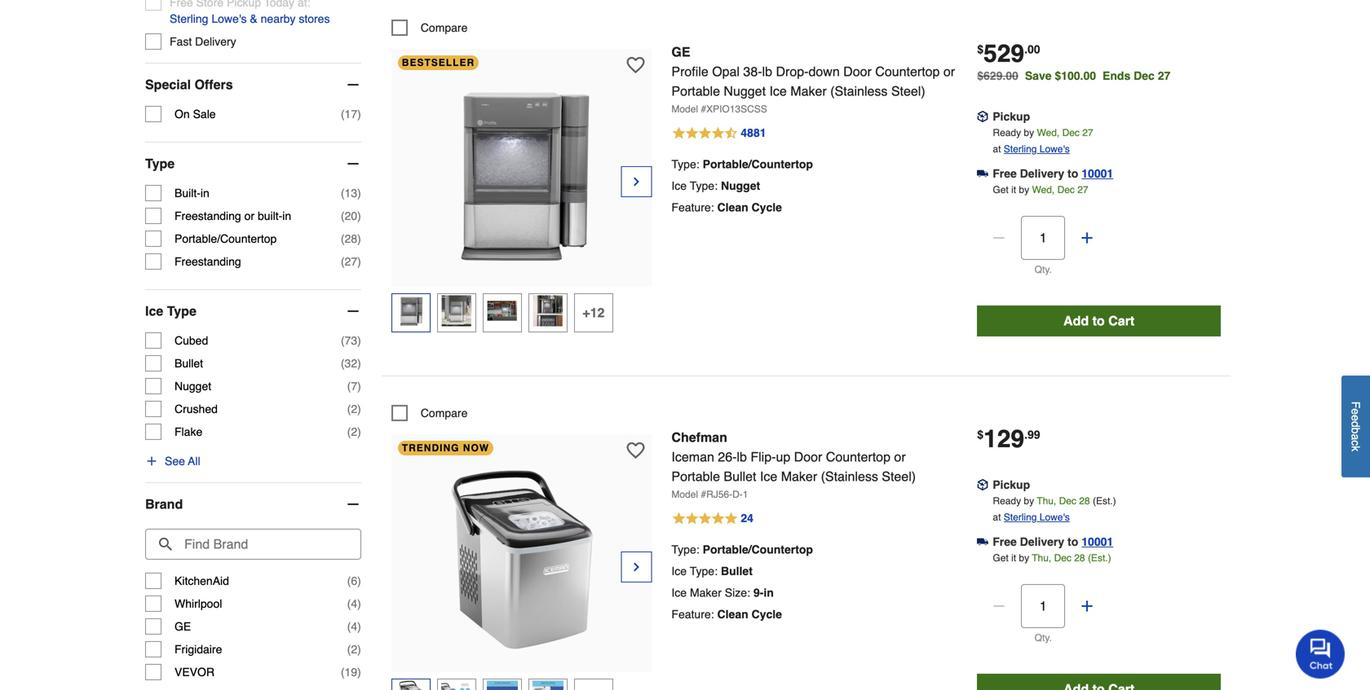 Task type: vqa. For each thing, say whether or not it's contained in the screenshot.


Task type: describe. For each thing, give the bounding box(es) containing it.
door inside ge profile opal 38-lb drop-down door countertop or portable nugget ice maker (stainless steel) model # xpio13scss
[[844, 64, 872, 79]]

2 cycle from the top
[[752, 608, 782, 621]]

vevor
[[175, 666, 215, 680]]

save
[[1025, 69, 1052, 82]]

10001 button for iceman 26-lb flip-up door countertop or portable bullet ice maker (stainless steel)
[[1082, 534, 1114, 550]]

sale
[[193, 108, 216, 121]]

maker inside chefman iceman 26-lb flip-up door countertop or portable bullet ice maker (stainless steel) model # rj56-d-1
[[781, 469, 817, 484]]

) for built-in
[[357, 187, 361, 200]]

whirlpool
[[175, 598, 222, 611]]

heart outline image for iceman
[[627, 442, 645, 460]]

1 vertical spatial portable/countertop
[[175, 233, 277, 246]]

19
[[345, 666, 357, 680]]

delivery for iceman 26-lb flip-up door countertop or portable bullet ice maker (stainless steel)
[[1020, 536, 1065, 549]]

) for bullet
[[357, 357, 361, 370]]

bestseller
[[402, 57, 475, 68]]

1 vertical spatial nugget
[[721, 179, 760, 192]]

truck filled image
[[977, 168, 989, 180]]

type: portable/countertop for nugget
[[672, 158, 813, 171]]

chefman iceman 26-lb flip-up door countertop or portable bullet ice maker (stainless steel) model # rj56-d-1
[[672, 430, 916, 501]]

4881
[[741, 126, 766, 139]]

1 vertical spatial type
[[167, 304, 196, 319]]

lb inside ge profile opal 38-lb drop-down door countertop or portable nugget ice maker (stainless steel) model # xpio13scss
[[762, 64, 772, 79]]

portable/countertop for ge
[[703, 158, 813, 171]]

) for on sale
[[357, 108, 361, 121]]

) for freestanding or built-in
[[357, 210, 361, 223]]

see all
[[165, 455, 200, 468]]

2 vertical spatial bullet
[[721, 565, 753, 578]]

on sale
[[175, 108, 216, 121]]

( 73 )
[[341, 334, 361, 348]]

0 horizontal spatial or
[[244, 210, 255, 223]]

( 27 )
[[341, 255, 361, 268]]

all
[[188, 455, 200, 468]]

offers
[[195, 77, 233, 92]]

( for nugget
[[347, 380, 351, 393]]

( for bullet
[[341, 357, 345, 370]]

2 feature: clean cycle from the top
[[672, 608, 782, 621]]

sterling inside button
[[170, 12, 208, 25]]

$629.00 save $100.00 ends dec 27
[[977, 69, 1171, 82]]

f e e d b a c k button
[[1342, 376, 1370, 478]]

$100.00
[[1055, 69, 1096, 82]]

dec inside ready by thu, dec 28 (est.) at sterling lowe's
[[1059, 496, 1077, 507]]

1 feature: from the top
[[672, 201, 714, 214]]

( 28 )
[[341, 233, 361, 246]]

countertop inside ge profile opal 38-lb drop-down door countertop or portable nugget ice maker (stainless steel) model # xpio13scss
[[875, 64, 940, 79]]

# inside chefman iceman 26-lb flip-up door countertop or portable bullet ice maker (stainless steel) model # rj56-d-1
[[701, 489, 706, 501]]

built-in
[[175, 187, 209, 200]]

( for cubed
[[341, 334, 345, 348]]

+12
[[583, 305, 605, 320]]

compare for ge
[[421, 21, 468, 34]]

free delivery to 10001 for profile opal 38-lb drop-down door countertop or portable nugget ice maker (stainless steel)
[[993, 167, 1114, 180]]

flip-
[[751, 450, 776, 465]]

wed, inside ready by wed, dec 27 at sterling lowe's
[[1037, 127, 1060, 139]]

on
[[175, 108, 190, 121]]

dec inside ready by wed, dec 27 at sterling lowe's
[[1062, 127, 1080, 139]]

savings save $100.00 element
[[1025, 69, 1177, 82]]

$ for 129
[[977, 429, 984, 442]]

plus image inside see all button
[[145, 455, 158, 468]]

kitchenaid
[[175, 575, 229, 588]]

2 vertical spatial 28
[[1074, 553, 1085, 564]]

freestanding for freestanding or built-in
[[175, 210, 241, 223]]

sterling lowe's button for profile opal 38-lb drop-down door countertop or portable nugget ice maker (stainless steel)
[[1004, 141, 1070, 157]]

ice type: nugget
[[672, 179, 760, 192]]

trending now
[[402, 443, 489, 454]]

model inside chefman iceman 26-lb flip-up door countertop or portable bullet ice maker (stainless steel) model # rj56-d-1
[[672, 489, 698, 501]]

) for kitchenaid
[[357, 575, 361, 588]]

c
[[1349, 441, 1363, 446]]

ice for ice type: bullet
[[672, 565, 687, 578]]

( for frigidaire
[[347, 644, 351, 657]]

4.5 stars image
[[672, 124, 767, 143]]

ge for ge
[[175, 621, 191, 634]]

( for vevor
[[341, 666, 345, 680]]

thu, inside ready by thu, dec 28 (est.) at sterling lowe's
[[1037, 496, 1056, 507]]

$629.00
[[977, 69, 1019, 82]]

nugget inside ge profile opal 38-lb drop-down door countertop or portable nugget ice maker (stainless steel) model # xpio13scss
[[724, 84, 766, 99]]

0 vertical spatial 28
[[345, 233, 357, 246]]

ice for ice type
[[145, 304, 163, 319]]

lb inside chefman iceman 26-lb flip-up door countertop or portable bullet ice maker (stainless steel) model # rj56-d-1
[[737, 450, 747, 465]]

24
[[741, 512, 754, 525]]

was price $629.00 element
[[977, 65, 1025, 82]]

ice for ice type: nugget
[[672, 179, 687, 192]]

by down ready by thu, dec 28 (est.) at sterling lowe's at right bottom
[[1019, 553, 1029, 564]]

xpio13scss
[[706, 103, 767, 115]]

( 20 )
[[341, 210, 361, 223]]

# inside ge profile opal 38-lb drop-down door countertop or portable nugget ice maker (stainless steel) model # xpio13scss
[[701, 103, 706, 115]]

d-
[[733, 489, 743, 501]]

ice type button
[[145, 290, 361, 333]]

ice maker size: 9-in
[[672, 587, 774, 600]]

dec for ends
[[1134, 69, 1155, 82]]

door inside chefman iceman 26-lb flip-up door countertop or portable bullet ice maker (stainless steel) model # rj56-d-1
[[794, 450, 822, 465]]

1 horizontal spatial in
[[282, 210, 291, 223]]

( 32 )
[[341, 357, 361, 370]]

1
[[743, 489, 748, 501]]

32
[[345, 357, 357, 370]]

( for ge
[[347, 621, 351, 634]]

ge for ge profile opal 38-lb drop-down door countertop or portable nugget ice maker (stainless steel) model # xpio13scss
[[672, 44, 690, 59]]

sterling inside ready by thu, dec 28 (est.) at sterling lowe's
[[1004, 512, 1037, 524]]

+12 button
[[574, 294, 613, 333]]

brand button
[[145, 484, 361, 526]]

f e e d b a c k
[[1349, 402, 1363, 452]]

minus image for brand
[[345, 497, 361, 513]]

) for flake
[[357, 426, 361, 439]]

2 for brand
[[351, 644, 357, 657]]

6
[[351, 575, 357, 588]]

dec for wed,
[[1058, 184, 1075, 196]]

sterling lowe's & nearby stores
[[170, 12, 330, 25]]

add to cart button
[[977, 306, 1221, 337]]

( 17 )
[[341, 108, 361, 121]]

( for crushed
[[347, 403, 351, 416]]

5014741129 element
[[391, 405, 468, 422]]

f
[[1349, 402, 1363, 409]]

) for whirlpool
[[357, 598, 361, 611]]

( 4 ) for ge
[[347, 621, 361, 634]]

type: up ice type: bullet
[[672, 544, 700, 557]]

actual price $129.99 element
[[977, 425, 1040, 453]]

9-
[[754, 587, 764, 600]]

1 vertical spatial (est.)
[[1088, 553, 1111, 564]]

) for portable/countertop
[[357, 233, 361, 246]]

10001 for iceman 26-lb flip-up door countertop or portable bullet ice maker (stainless steel)
[[1082, 536, 1114, 549]]

ready by wed, dec 27 at sterling lowe's
[[993, 127, 1093, 155]]

add
[[1064, 314, 1089, 329]]

delivery for profile opal 38-lb drop-down door countertop or portable nugget ice maker (stainless steel)
[[1020, 167, 1065, 180]]

to inside button
[[1093, 314, 1105, 329]]

now
[[463, 443, 489, 454]]

free for iceman 26-lb flip-up door countertop or portable bullet ice maker (stainless steel)
[[993, 536, 1017, 549]]

get it by wed, dec 27
[[993, 184, 1089, 196]]

( for portable/countertop
[[341, 233, 345, 246]]

or inside ge profile opal 38-lb drop-down door countertop or portable nugget ice maker (stainless steel) model # xpio13scss
[[944, 64, 955, 79]]

or inside chefman iceman 26-lb flip-up door countertop or portable bullet ice maker (stainless steel) model # rj56-d-1
[[894, 450, 906, 465]]

( for freestanding
[[341, 255, 345, 268]]

chefman
[[672, 430, 727, 445]]

&
[[250, 12, 258, 25]]

opal
[[712, 64, 740, 79]]

profile
[[672, 64, 709, 79]]

lowe's inside ready by thu, dec 28 (est.) at sterling lowe's
[[1040, 512, 1070, 524]]

20
[[345, 210, 357, 223]]

4 for ge
[[351, 621, 357, 634]]

truck filled image
[[977, 537, 989, 548]]

brand
[[145, 497, 183, 512]]

special offers
[[145, 77, 233, 92]]

portable inside ge profile opal 38-lb drop-down door countertop or portable nugget ice maker (stainless steel) model # xpio13scss
[[672, 84, 720, 99]]

( 6 )
[[347, 575, 361, 588]]

) for ge
[[357, 621, 361, 634]]

( 19 )
[[341, 666, 361, 680]]

add to cart
[[1064, 314, 1135, 329]]

stores
[[299, 12, 330, 25]]

a
[[1349, 434, 1363, 441]]

chevron right image for iceman 26-lb flip-up door countertop or portable bullet ice maker (stainless steel)
[[630, 559, 643, 576]]

rj56-
[[706, 489, 733, 501]]

) for nugget
[[357, 380, 361, 393]]

ends
[[1103, 69, 1131, 82]]

fast delivery
[[170, 35, 236, 48]]

it for profile opal 38-lb drop-down door countertop or portable nugget ice maker (stainless steel)
[[1011, 184, 1016, 196]]

( for kitchenaid
[[347, 575, 351, 588]]

$ 529 .00
[[977, 39, 1040, 68]]

0 vertical spatial bullet
[[175, 357, 203, 370]]

(stainless inside ge profile opal 38-lb drop-down door countertop or portable nugget ice maker (stainless steel) model # xpio13scss
[[830, 84, 888, 99]]

28 inside ready by thu, dec 28 (est.) at sterling lowe's
[[1079, 496, 1090, 507]]

1 vertical spatial wed,
[[1032, 184, 1055, 196]]

0 vertical spatial delivery
[[195, 35, 236, 48]]

ends dec 27 element
[[1103, 69, 1177, 82]]

17
[[345, 108, 357, 121]]

by inside ready by wed, dec 27 at sterling lowe's
[[1024, 127, 1034, 139]]

by inside ready by thu, dec 28 (est.) at sterling lowe's
[[1024, 496, 1034, 507]]

0 vertical spatial type
[[145, 156, 175, 171]]

(est.) inside ready by thu, dec 28 (est.) at sterling lowe's
[[1093, 496, 1116, 507]]

ready for profile opal 38-lb drop-down door countertop or portable nugget ice maker (stainless steel)
[[993, 127, 1021, 139]]

minus image for ice type
[[345, 303, 361, 320]]

1 vertical spatial thu,
[[1032, 553, 1052, 564]]

qty. for profile opal 38-lb drop-down door countertop or portable nugget ice maker (stainless steel)
[[1035, 264, 1052, 276]]

) for freestanding
[[357, 255, 361, 268]]

lowe's inside ready by wed, dec 27 at sterling lowe's
[[1040, 143, 1070, 155]]

crushed
[[175, 403, 218, 416]]

cubed
[[175, 334, 208, 348]]

27 down ( 28 ) at left
[[345, 255, 357, 268]]

flake
[[175, 426, 202, 439]]

type button
[[145, 143, 361, 185]]

chevron right image for profile opal 38-lb drop-down door countertop or portable nugget ice maker (stainless steel)
[[630, 174, 643, 190]]

2 e from the top
[[1349, 415, 1363, 422]]

built-
[[258, 210, 282, 223]]

free for profile opal 38-lb drop-down door countertop or portable nugget ice maker (stainless steel)
[[993, 167, 1017, 180]]

Find Brand text field
[[145, 529, 361, 560]]

27 right ends
[[1158, 69, 1171, 82]]

pickup image for iceman 26-lb flip-up door countertop or portable bullet ice maker (stainless steel)
[[977, 480, 989, 491]]

(stainless inside chefman iceman 26-lb flip-up door countertop or portable bullet ice maker (stainless steel) model # rj56-d-1
[[821, 469, 878, 484]]

qty. for iceman 26-lb flip-up door countertop or portable bullet ice maker (stainless steel)
[[1035, 633, 1052, 644]]

ice inside chefman iceman 26-lb flip-up door countertop or portable bullet ice maker (stainless steel) model # rj56-d-1
[[760, 469, 778, 484]]

sterling lowe's button for iceman 26-lb flip-up door countertop or portable bullet ice maker (stainless steel)
[[1004, 510, 1070, 526]]

10001 button for profile opal 38-lb drop-down door countertop or portable nugget ice maker (stainless steel)
[[1082, 165, 1114, 182]]

drop-
[[776, 64, 809, 79]]

special
[[145, 77, 191, 92]]

d
[[1349, 422, 1363, 428]]

1 ( 2 ) from the top
[[347, 403, 361, 416]]



Task type: locate. For each thing, give the bounding box(es) containing it.
delivery up get it by thu, dec 28 (est.)
[[1020, 536, 1065, 549]]

2 vertical spatial delivery
[[1020, 536, 1065, 549]]

( for built-in
[[341, 187, 345, 200]]

type
[[145, 156, 175, 171], [167, 304, 196, 319]]

b
[[1349, 428, 1363, 434]]

free right truck filled image
[[993, 167, 1017, 180]]

portable/countertop
[[703, 158, 813, 171], [175, 233, 277, 246], [703, 544, 813, 557]]

feature: down ice maker size: 9-in
[[672, 608, 714, 621]]

27 inside ready by wed, dec 27 at sterling lowe's
[[1083, 127, 1093, 139]]

( 2 ) for ice type
[[347, 426, 361, 439]]

free right truck filled icon
[[993, 536, 1017, 549]]

1 sterling lowe's button from the top
[[1004, 141, 1070, 157]]

4881 button
[[672, 124, 958, 143]]

2 compare from the top
[[421, 407, 468, 420]]

1 vertical spatial at
[[993, 512, 1001, 524]]

cycle down the ice type: nugget
[[752, 201, 782, 214]]

steel) inside chefman iceman 26-lb flip-up door countertop or portable bullet ice maker (stainless steel) model # rj56-d-1
[[882, 469, 916, 484]]

2 4 from the top
[[351, 621, 357, 634]]

1 at from the top
[[993, 143, 1001, 155]]

2 for ice type
[[351, 426, 357, 439]]

at inside ready by wed, dec 27 at sterling lowe's
[[993, 143, 1001, 155]]

1 free delivery to 10001 from the top
[[993, 167, 1114, 180]]

27 down ready by wed, dec 27 at sterling lowe's
[[1078, 184, 1089, 196]]

minus image up ( 13 )
[[345, 156, 361, 172]]

portable down iceman
[[672, 469, 720, 484]]

down
[[809, 64, 840, 79]]

get down ready by thu, dec 28 (est.) at sterling lowe's at right bottom
[[993, 553, 1009, 564]]

11 ) from the top
[[357, 575, 361, 588]]

type: portable/countertop for ice
[[672, 544, 813, 557]]

2 feature: from the top
[[672, 608, 714, 621]]

0 vertical spatial stepper number input field with increment and decrement buttons number field
[[1021, 216, 1065, 260]]

1 vertical spatial pickup image
[[977, 480, 989, 491]]

27
[[1158, 69, 1171, 82], [1083, 127, 1093, 139], [1078, 184, 1089, 196], [345, 255, 357, 268]]

1 vertical spatial minus image
[[991, 230, 1008, 246]]

portable/countertop down 24
[[703, 544, 813, 557]]

sterling up get it by thu, dec 28 (est.)
[[1004, 512, 1037, 524]]

0 vertical spatial minus image
[[345, 156, 361, 172]]

heart outline image left iceman
[[627, 442, 645, 460]]

dec up get it by thu, dec 28 (est.)
[[1059, 496, 1077, 507]]

ice for ice maker size: 9-in
[[672, 587, 687, 600]]

sterling up fast
[[170, 12, 208, 25]]

1 vertical spatial freestanding
[[175, 255, 241, 268]]

minus image down get it by wed, dec 27
[[991, 230, 1008, 246]]

1 vertical spatial qty.
[[1035, 633, 1052, 644]]

2 portable from the top
[[672, 469, 720, 484]]

7 ) from the top
[[357, 357, 361, 370]]

1 pickup from the top
[[993, 110, 1030, 123]]

0 vertical spatial free
[[993, 167, 1017, 180]]

1 vertical spatial ready
[[993, 496, 1021, 507]]

qty. up add to cart button
[[1035, 264, 1052, 276]]

maker down the down at the top
[[791, 84, 827, 99]]

ready inside ready by thu, dec 28 (est.) at sterling lowe's
[[993, 496, 1021, 507]]

0 vertical spatial (stainless
[[830, 84, 888, 99]]

2 10001 button from the top
[[1082, 534, 1114, 550]]

2 vertical spatial nugget
[[175, 380, 211, 393]]

ready inside ready by wed, dec 27 at sterling lowe's
[[993, 127, 1021, 139]]

cart
[[1109, 314, 1135, 329]]

1 horizontal spatial minus image
[[991, 230, 1008, 246]]

1 free from the top
[[993, 167, 1017, 180]]

stepper number input field with increment and decrement buttons number field down get it by wed, dec 27
[[1021, 216, 1065, 260]]

freestanding down freestanding or built-in
[[175, 255, 241, 268]]

( 13 )
[[341, 187, 361, 200]]

pickup for iceman 26-lb flip-up door countertop or portable bullet ice maker (stainless steel)
[[993, 479, 1030, 492]]

1 chevron right image from the top
[[630, 174, 643, 190]]

1 vertical spatial 4
[[351, 621, 357, 634]]

to up get it by thu, dec 28 (est.)
[[1068, 536, 1079, 549]]

0 vertical spatial freestanding
[[175, 210, 241, 223]]

1 pickup image from the top
[[977, 111, 989, 122]]

1 vertical spatial steel)
[[882, 469, 916, 484]]

0 vertical spatial #
[[701, 103, 706, 115]]

0 vertical spatial portable/countertop
[[703, 158, 813, 171]]

heart outline image for profile
[[627, 56, 645, 74]]

actual price $529.00 element
[[977, 39, 1040, 68]]

1 clean from the top
[[717, 201, 748, 214]]

1 vertical spatial lowe's
[[1040, 143, 1070, 155]]

stepper number input field with increment and decrement buttons number field for iceman 26-lb flip-up door countertop or portable bullet ice maker (stainless steel)
[[1021, 585, 1065, 629]]

portable inside chefman iceman 26-lb flip-up door countertop or portable bullet ice maker (stainless steel) model # rj56-d-1
[[672, 469, 720, 484]]

type: down 4.5 stars image
[[690, 179, 718, 192]]

nugget
[[724, 84, 766, 99], [721, 179, 760, 192], [175, 380, 211, 393]]

qty. down get it by thu, dec 28 (est.)
[[1035, 633, 1052, 644]]

bullet up size:
[[721, 565, 753, 578]]

1 qty. from the top
[[1035, 264, 1052, 276]]

(stainless up 24 'button'
[[821, 469, 878, 484]]

# up 5 stars image
[[701, 489, 706, 501]]

1 vertical spatial it
[[1011, 553, 1016, 564]]

1 ) from the top
[[357, 108, 361, 121]]

it for iceman 26-lb flip-up door countertop or portable bullet ice maker (stainless steel)
[[1011, 553, 1016, 564]]

type: portable/countertop down 24
[[672, 544, 813, 557]]

0 vertical spatial pickup image
[[977, 111, 989, 122]]

special offers button
[[145, 64, 361, 106]]

( for freestanding or built-in
[[341, 210, 345, 223]]

type: portable/countertop down 4881
[[672, 158, 813, 171]]

in up freestanding or built-in
[[201, 187, 209, 200]]

2 model from the top
[[672, 489, 698, 501]]

0 vertical spatial sterling lowe's button
[[1004, 141, 1070, 157]]

to up get it by wed, dec 27
[[1068, 167, 1079, 180]]

ready by thu, dec 28 (est.) at sterling lowe's
[[993, 496, 1116, 524]]

wed,
[[1037, 127, 1060, 139], [1032, 184, 1055, 196]]

0 horizontal spatial lb
[[737, 450, 747, 465]]

38-
[[743, 64, 762, 79]]

2 horizontal spatial in
[[764, 587, 774, 600]]

portable down "profile"
[[672, 84, 720, 99]]

cycle down "9-"
[[752, 608, 782, 621]]

0 vertical spatial (est.)
[[1093, 496, 1116, 507]]

28 up ( 27 )
[[345, 233, 357, 246]]

0 vertical spatial cycle
[[752, 201, 782, 214]]

fast
[[170, 35, 192, 48]]

bullet inside chefman iceman 26-lb flip-up door countertop or portable bullet ice maker (stainless steel) model # rj56-d-1
[[724, 469, 756, 484]]

chevron right image
[[630, 174, 643, 190], [630, 559, 643, 576]]

built-
[[175, 187, 201, 200]]

#
[[701, 103, 706, 115], [701, 489, 706, 501]]

get
[[993, 184, 1009, 196], [993, 553, 1009, 564]]

steel) inside ge profile opal 38-lb drop-down door countertop or portable nugget ice maker (stainless steel) model # xpio13scss
[[891, 84, 925, 99]]

0 vertical spatial portable
[[672, 84, 720, 99]]

529
[[984, 39, 1025, 68]]

door right up
[[794, 450, 822, 465]]

2 chevron right image from the top
[[630, 559, 643, 576]]

Stepper number input field with increment and decrement buttons number field
[[1021, 216, 1065, 260], [1021, 585, 1065, 629]]

compare for chefman
[[421, 407, 468, 420]]

2 ) from the top
[[357, 187, 361, 200]]

0 vertical spatial model
[[672, 103, 698, 115]]

sterling up get it by wed, dec 27
[[1004, 143, 1037, 155]]

10001 for profile opal 38-lb drop-down door countertop or portable nugget ice maker (stainless steel)
[[1082, 167, 1114, 180]]

k
[[1349, 446, 1363, 452]]

1 get from the top
[[993, 184, 1009, 196]]

to for iceman 26-lb flip-up door countertop or portable bullet ice maker (stainless steel)
[[1068, 536, 1079, 549]]

sterling lowe's button
[[1004, 141, 1070, 157], [1004, 510, 1070, 526]]

in down "type" button
[[282, 210, 291, 223]]

1 vertical spatial plus image
[[145, 455, 158, 468]]

1 freestanding from the top
[[175, 210, 241, 223]]

1 compare from the top
[[421, 21, 468, 34]]

0 vertical spatial ( 2 )
[[347, 403, 361, 416]]

heart outline image left "profile"
[[627, 56, 645, 74]]

lb left flip-
[[737, 450, 747, 465]]

pickup image for profile opal 38-lb drop-down door countertop or portable nugget ice maker (stainless steel)
[[977, 111, 989, 122]]

( for whirlpool
[[347, 598, 351, 611]]

1 $ from the top
[[977, 43, 984, 56]]

) for cubed
[[357, 334, 361, 348]]

0 horizontal spatial in
[[201, 187, 209, 200]]

feature:
[[672, 201, 714, 214], [672, 608, 714, 621]]

0 vertical spatial door
[[844, 64, 872, 79]]

sterling inside ready by wed, dec 27 at sterling lowe's
[[1004, 143, 1037, 155]]

1 vertical spatial 28
[[1079, 496, 1090, 507]]

1 vertical spatial 2
[[351, 426, 357, 439]]

2 ready from the top
[[993, 496, 1021, 507]]

10001 button up get it by wed, dec 27
[[1082, 165, 1114, 182]]

e up d
[[1349, 409, 1363, 415]]

10001 button
[[1082, 165, 1114, 182], [1082, 534, 1114, 550]]

0 horizontal spatial ge
[[175, 621, 191, 634]]

feature: clean cycle down ice maker size: 9-in
[[672, 608, 782, 621]]

0 vertical spatial get
[[993, 184, 1009, 196]]

2 get from the top
[[993, 553, 1009, 564]]

2 at from the top
[[993, 512, 1001, 524]]

ge inside ge profile opal 38-lb drop-down door countertop or portable nugget ice maker (stainless steel) model # xpio13scss
[[672, 44, 690, 59]]

bullet up the d-
[[724, 469, 756, 484]]

thumbnail image
[[395, 296, 426, 327], [441, 296, 472, 327], [487, 296, 518, 327], [532, 296, 563, 327], [395, 682, 426, 691], [441, 682, 472, 691], [487, 682, 518, 691], [532, 682, 563, 691]]

1 vertical spatial or
[[244, 210, 255, 223]]

chevron right image left the ice type: nugget
[[630, 174, 643, 190]]

1 vertical spatial lb
[[737, 450, 747, 465]]

$ for 529
[[977, 43, 984, 56]]

0 vertical spatial at
[[993, 143, 1001, 155]]

at up get it by wed, dec 27
[[993, 143, 1001, 155]]

12 ) from the top
[[357, 598, 361, 611]]

up
[[776, 450, 791, 465]]

lb
[[762, 64, 772, 79], [737, 450, 747, 465]]

nugget up crushed
[[175, 380, 211, 393]]

lowe's up get it by thu, dec 28 (est.)
[[1040, 512, 1070, 524]]

free delivery to 10001 up get it by thu, dec 28 (est.)
[[993, 536, 1114, 549]]

0 vertical spatial pickup
[[993, 110, 1030, 123]]

see all button
[[145, 454, 200, 470]]

maker down ice type: bullet
[[690, 587, 722, 600]]

1 type: portable/countertop from the top
[[672, 158, 813, 171]]

chat invite button image
[[1296, 630, 1346, 679]]

28 up plus icon
[[1074, 553, 1085, 564]]

get for profile opal 38-lb drop-down door countertop or portable nugget ice maker (stainless steel)
[[993, 184, 1009, 196]]

ice type
[[145, 304, 196, 319]]

1 feature: clean cycle from the top
[[672, 201, 782, 214]]

2
[[351, 403, 357, 416], [351, 426, 357, 439], [351, 644, 357, 657]]

feature: down the ice type: nugget
[[672, 201, 714, 214]]

24 button
[[672, 510, 958, 529]]

( for flake
[[347, 426, 351, 439]]

0 vertical spatial plus image
[[1079, 230, 1096, 246]]

in
[[201, 187, 209, 200], [282, 210, 291, 223], [764, 587, 774, 600]]

ge down the whirlpool
[[175, 621, 191, 634]]

trending
[[402, 443, 460, 454]]

1 vertical spatial stepper number input field with increment and decrement buttons number field
[[1021, 585, 1065, 629]]

(est.) up get it by thu, dec 28 (est.)
[[1093, 496, 1116, 507]]

(stainless
[[830, 84, 888, 99], [821, 469, 878, 484]]

0 vertical spatial feature:
[[672, 201, 714, 214]]

( 7 )
[[347, 380, 361, 393]]

pickup up ready by wed, dec 27 at sterling lowe's
[[993, 110, 1030, 123]]

compare inside the 5014741129 element
[[421, 407, 468, 420]]

size:
[[725, 587, 750, 600]]

sterling lowe's button up get it by thu, dec 28 (est.)
[[1004, 510, 1070, 526]]

freestanding down 'built-in'
[[175, 210, 241, 223]]

10 ) from the top
[[357, 426, 361, 439]]

see
[[165, 455, 185, 468]]

1 it from the top
[[1011, 184, 1016, 196]]

heart outline image
[[627, 56, 645, 74], [627, 442, 645, 460]]

maker inside ge profile opal 38-lb drop-down door countertop or portable nugget ice maker (stainless steel) model # xpio13scss
[[791, 84, 827, 99]]

1 vertical spatial pickup
[[993, 479, 1030, 492]]

2 vertical spatial portable/countertop
[[703, 544, 813, 557]]

2 10001 from the top
[[1082, 536, 1114, 549]]

plus image
[[1079, 599, 1096, 615]]

dec down ready by wed, dec 27 at sterling lowe's
[[1058, 184, 1075, 196]]

2 clean from the top
[[717, 608, 748, 621]]

0 horizontal spatial door
[[794, 450, 822, 465]]

1 2 from the top
[[351, 403, 357, 416]]

1 vertical spatial chevron right image
[[630, 559, 643, 576]]

plus image
[[1079, 230, 1096, 246], [145, 455, 158, 468]]

iceman
[[672, 450, 714, 465]]

$ inside $ 529 .00
[[977, 43, 984, 56]]

2 pickup image from the top
[[977, 480, 989, 491]]

freestanding for freestanding
[[175, 255, 241, 268]]

by up get it by thu, dec 28 (est.)
[[1024, 496, 1034, 507]]

by down ready by wed, dec 27 at sterling lowe's
[[1019, 184, 1029, 196]]

0 vertical spatial or
[[944, 64, 955, 79]]

freestanding
[[175, 210, 241, 223], [175, 255, 241, 268]]

1 vertical spatial heart outline image
[[627, 442, 645, 460]]

1 # from the top
[[701, 103, 706, 115]]

1 ( 4 ) from the top
[[347, 598, 361, 611]]

2 ( 4 ) from the top
[[347, 621, 361, 634]]

1 horizontal spatial plus image
[[1079, 230, 1096, 246]]

portable/countertop down freestanding or built-in
[[175, 233, 277, 246]]

0 vertical spatial it
[[1011, 184, 1016, 196]]

lb left drop- at top right
[[762, 64, 772, 79]]

nearby
[[261, 12, 296, 25]]

maker down up
[[781, 469, 817, 484]]

1 e from the top
[[1349, 409, 1363, 415]]

2 free delivery to 10001 from the top
[[993, 536, 1114, 549]]

pickup image down '$629.00'
[[977, 111, 989, 122]]

type up cubed
[[167, 304, 196, 319]]

( 4 )
[[347, 598, 361, 611], [347, 621, 361, 634]]

3 ) from the top
[[357, 210, 361, 223]]

0 vertical spatial steel)
[[891, 84, 925, 99]]

frigidaire
[[175, 644, 222, 657]]

6 ) from the top
[[357, 334, 361, 348]]

minus image
[[345, 77, 361, 93], [345, 303, 361, 320], [345, 497, 361, 513], [991, 599, 1008, 615]]

bullet down cubed
[[175, 357, 203, 370]]

2 it from the top
[[1011, 553, 1016, 564]]

2 sterling lowe's button from the top
[[1004, 510, 1070, 526]]

10001 up get it by wed, dec 27
[[1082, 167, 1114, 180]]

free delivery to 10001 up get it by wed, dec 27
[[993, 167, 1114, 180]]

ice type: bullet
[[672, 565, 753, 578]]

4 ) from the top
[[357, 233, 361, 246]]

it
[[1011, 184, 1016, 196], [1011, 553, 1016, 564]]

$ 129 .99
[[977, 425, 1040, 453]]

1 vertical spatial $
[[977, 429, 984, 442]]

0 vertical spatial 4
[[351, 598, 357, 611]]

minus image up 73
[[345, 303, 361, 320]]

1 vertical spatial countertop
[[826, 450, 891, 465]]

5 stars image
[[672, 510, 754, 529]]

1 ready from the top
[[993, 127, 1021, 139]]

1 10001 button from the top
[[1082, 165, 1114, 182]]

$ inside $ 129 .99
[[977, 429, 984, 442]]

in right size:
[[764, 587, 774, 600]]

free delivery to 10001 for iceman 26-lb flip-up door countertop or portable bullet ice maker (stainless steel)
[[993, 536, 1114, 549]]

lowe's inside button
[[212, 12, 247, 25]]

type up built-
[[145, 156, 175, 171]]

stepper number input field with increment and decrement buttons number field left plus icon
[[1021, 585, 1065, 629]]

lowe's left &
[[212, 12, 247, 25]]

4
[[351, 598, 357, 611], [351, 621, 357, 634]]

2 vertical spatial sterling
[[1004, 512, 1037, 524]]

10001
[[1082, 167, 1114, 180], [1082, 536, 1114, 549]]

1 horizontal spatial ge
[[672, 44, 690, 59]]

0 vertical spatial clean
[[717, 201, 748, 214]]

) for vevor
[[357, 666, 361, 680]]

ready for iceman 26-lb flip-up door countertop or portable bullet ice maker (stainless steel)
[[993, 496, 1021, 507]]

3 2 from the top
[[351, 644, 357, 657]]

$ left .99
[[977, 429, 984, 442]]

9 ) from the top
[[357, 403, 361, 416]]

minus image inside "type" button
[[345, 156, 361, 172]]

2 vertical spatial ( 2 )
[[347, 644, 361, 657]]

1 horizontal spatial or
[[894, 450, 906, 465]]

at inside ready by thu, dec 28 (est.) at sterling lowe's
[[993, 512, 1001, 524]]

wed, up get it by wed, dec 27
[[1037, 127, 1060, 139]]

0 vertical spatial thu,
[[1037, 496, 1056, 507]]

countertop inside chefman iceman 26-lb flip-up door countertop or portable bullet ice maker (stainless steel) model # rj56-d-1
[[826, 450, 891, 465]]

) for crushed
[[357, 403, 361, 416]]

dec down ready by thu, dec 28 (est.) at sterling lowe's at right bottom
[[1054, 553, 1072, 564]]

to right add
[[1093, 314, 1105, 329]]

( 2 ) for brand
[[347, 644, 361, 657]]

maker
[[791, 84, 827, 99], [781, 469, 817, 484], [690, 587, 722, 600]]

8 ) from the top
[[357, 380, 361, 393]]

73
[[345, 334, 357, 348]]

type: portable/countertop
[[672, 158, 813, 171], [672, 544, 813, 557]]

0 vertical spatial ge
[[672, 44, 690, 59]]

1 vertical spatial delivery
[[1020, 167, 1065, 180]]

0 vertical spatial compare
[[421, 21, 468, 34]]

3 ( 2 ) from the top
[[347, 644, 361, 657]]

5013575773 element
[[391, 19, 468, 36]]

2 ( 2 ) from the top
[[347, 426, 361, 439]]

minus image inside brand button
[[345, 497, 361, 513]]

2 free from the top
[[993, 536, 1017, 549]]

thu,
[[1037, 496, 1056, 507], [1032, 553, 1052, 564]]

( for on sale
[[341, 108, 345, 121]]

1 vertical spatial clean
[[717, 608, 748, 621]]

2 $ from the top
[[977, 429, 984, 442]]

pickup for profile opal 38-lb drop-down door countertop or portable nugget ice maker (stainless steel)
[[993, 110, 1030, 123]]

1 portable from the top
[[672, 84, 720, 99]]

(est.)
[[1093, 496, 1116, 507], [1088, 553, 1111, 564]]

delivery right fast
[[195, 35, 236, 48]]

1 vertical spatial cycle
[[752, 608, 782, 621]]

1 vertical spatial type: portable/countertop
[[672, 544, 813, 557]]

1 model from the top
[[672, 103, 698, 115]]

minus image inside special offers button
[[345, 77, 361, 93]]

feature: clean cycle down the ice type: nugget
[[672, 201, 782, 214]]

to for profile opal 38-lb drop-down door countertop or portable nugget ice maker (stainless steel)
[[1068, 167, 1079, 180]]

ice inside 'ice type' button
[[145, 304, 163, 319]]

pickup image
[[977, 111, 989, 122], [977, 480, 989, 491]]

13 ) from the top
[[357, 621, 361, 634]]

# up 4.5 stars image
[[701, 103, 706, 115]]

0 vertical spatial 10001
[[1082, 167, 1114, 180]]

clean down the ice type: nugget
[[717, 201, 748, 214]]

compare up trending now
[[421, 407, 468, 420]]

ge profile opal 38-lb drop-down door countertop or portable nugget ice maker (stainless steel) model # xpio13scss
[[672, 44, 955, 115]]

get down ready by wed, dec 27 at sterling lowe's
[[993, 184, 1009, 196]]

model inside ge profile opal 38-lb drop-down door countertop or portable nugget ice maker (stainless steel) model # xpio13scss
[[672, 103, 698, 115]]

0 vertical spatial chevron right image
[[630, 174, 643, 190]]

minus image inside 'ice type' button
[[345, 303, 361, 320]]

door right the down at the top
[[844, 64, 872, 79]]

thu, down ready by thu, dec 28 (est.) at sterling lowe's at right bottom
[[1032, 553, 1052, 564]]

sterling
[[170, 12, 208, 25], [1004, 143, 1037, 155], [1004, 512, 1037, 524]]

nugget down 4881
[[721, 179, 760, 192]]

stepper number input field with increment and decrement buttons number field for profile opal 38-lb drop-down door countertop or portable nugget ice maker (stainless steel)
[[1021, 216, 1065, 260]]

0 vertical spatial feature: clean cycle
[[672, 201, 782, 214]]

1 10001 from the top
[[1082, 167, 1114, 180]]

2 2 from the top
[[351, 426, 357, 439]]

2 freestanding from the top
[[175, 255, 241, 268]]

4 for whirlpool
[[351, 598, 357, 611]]

0 vertical spatial 2
[[351, 403, 357, 416]]

ice inside ge profile opal 38-lb drop-down door countertop or portable nugget ice maker (stainless steel) model # xpio13scss
[[770, 84, 787, 99]]

0 vertical spatial qty.
[[1035, 264, 1052, 276]]

2 horizontal spatial or
[[944, 64, 955, 79]]

sterling lowe's & nearby stores button
[[170, 11, 330, 27]]

model left rj56-
[[672, 489, 698, 501]]

minus image
[[345, 156, 361, 172], [991, 230, 1008, 246]]

type: up the ice type: nugget
[[672, 158, 700, 171]]

2 stepper number input field with increment and decrement buttons number field from the top
[[1021, 585, 1065, 629]]

( 4 ) for whirlpool
[[347, 598, 361, 611]]

0 vertical spatial countertop
[[875, 64, 940, 79]]

get for iceman 26-lb flip-up door countertop or portable bullet ice maker (stainless steel)
[[993, 553, 1009, 564]]

delivery up get it by wed, dec 27
[[1020, 167, 1065, 180]]

0 horizontal spatial plus image
[[145, 455, 158, 468]]

to
[[1068, 167, 1079, 180], [1093, 314, 1105, 329], [1068, 536, 1079, 549]]

1 vertical spatial door
[[794, 450, 822, 465]]

2 # from the top
[[701, 489, 706, 501]]

0 vertical spatial ( 4 )
[[347, 598, 361, 611]]

2 type: portable/countertop from the top
[[672, 544, 813, 557]]

pickup
[[993, 110, 1030, 123], [993, 479, 1030, 492]]

) for frigidaire
[[357, 644, 361, 657]]

e
[[1349, 409, 1363, 415], [1349, 415, 1363, 422]]

2 vertical spatial maker
[[690, 587, 722, 600]]

15 ) from the top
[[357, 666, 361, 680]]

2 qty. from the top
[[1035, 633, 1052, 644]]

26-
[[718, 450, 737, 465]]

1 vertical spatial ge
[[175, 621, 191, 634]]

$ up '$629.00'
[[977, 43, 984, 56]]

at
[[993, 143, 1001, 155], [993, 512, 1001, 524]]

plus image left see at left bottom
[[145, 455, 158, 468]]

5 ) from the top
[[357, 255, 361, 268]]

0 vertical spatial nugget
[[724, 84, 766, 99]]

2 vertical spatial in
[[764, 587, 774, 600]]

dec
[[1134, 69, 1155, 82], [1062, 127, 1080, 139], [1058, 184, 1075, 196], [1059, 496, 1077, 507], [1054, 553, 1072, 564]]

0 vertical spatial lb
[[762, 64, 772, 79]]

lowe's up get it by wed, dec 27
[[1040, 143, 1070, 155]]

1 stepper number input field with increment and decrement buttons number field from the top
[[1021, 216, 1065, 260]]

1 cycle from the top
[[752, 201, 782, 214]]

1 vertical spatial maker
[[781, 469, 817, 484]]

model down "profile"
[[672, 103, 698, 115]]

13
[[345, 187, 357, 200]]

2 vertical spatial 2
[[351, 644, 357, 657]]

1 4 from the top
[[351, 598, 357, 611]]

27 down $100.00
[[1083, 127, 1093, 139]]

minus image down get it by thu, dec 28 (est.)
[[991, 599, 1008, 615]]

1 vertical spatial compare
[[421, 407, 468, 420]]

dec down $629.00 save $100.00 ends dec 27
[[1062, 127, 1080, 139]]

compare inside 5013575773 element
[[421, 21, 468, 34]]

model
[[672, 103, 698, 115], [672, 489, 698, 501]]

129
[[984, 425, 1025, 453]]

portable/countertop for chefman
[[703, 544, 813, 557]]

thu, up get it by thu, dec 28 (est.)
[[1037, 496, 1056, 507]]

14 ) from the top
[[357, 644, 361, 657]]

28
[[345, 233, 357, 246], [1079, 496, 1090, 507], [1074, 553, 1085, 564]]

0 vertical spatial free delivery to 10001
[[993, 167, 1114, 180]]

2 heart outline image from the top
[[627, 442, 645, 460]]

1 vertical spatial model
[[672, 489, 698, 501]]

2 vertical spatial or
[[894, 450, 906, 465]]

0 vertical spatial $
[[977, 43, 984, 56]]

(est.) up plus icon
[[1088, 553, 1111, 564]]

clean
[[717, 201, 748, 214], [717, 608, 748, 621]]

it down ready by thu, dec 28 (est.) at sterling lowe's at right bottom
[[1011, 553, 1016, 564]]

1 heart outline image from the top
[[627, 56, 645, 74]]

minus image for special offers
[[345, 77, 361, 93]]

0 vertical spatial wed,
[[1037, 127, 1060, 139]]

2 vertical spatial lowe's
[[1040, 512, 1070, 524]]

bullet
[[175, 357, 203, 370], [724, 469, 756, 484], [721, 565, 753, 578]]

2 pickup from the top
[[993, 479, 1030, 492]]

get it by thu, dec 28 (est.)
[[993, 553, 1111, 564]]

.00
[[1025, 43, 1040, 56]]

delivery
[[195, 35, 236, 48], [1020, 167, 1065, 180], [1020, 536, 1065, 549]]

dec for thu,
[[1054, 553, 1072, 564]]

1 vertical spatial #
[[701, 489, 706, 501]]

type: up ice maker size: 9-in
[[690, 565, 718, 578]]

cycle
[[752, 201, 782, 214], [752, 608, 782, 621]]

or
[[944, 64, 955, 79], [244, 210, 255, 223], [894, 450, 906, 465]]



